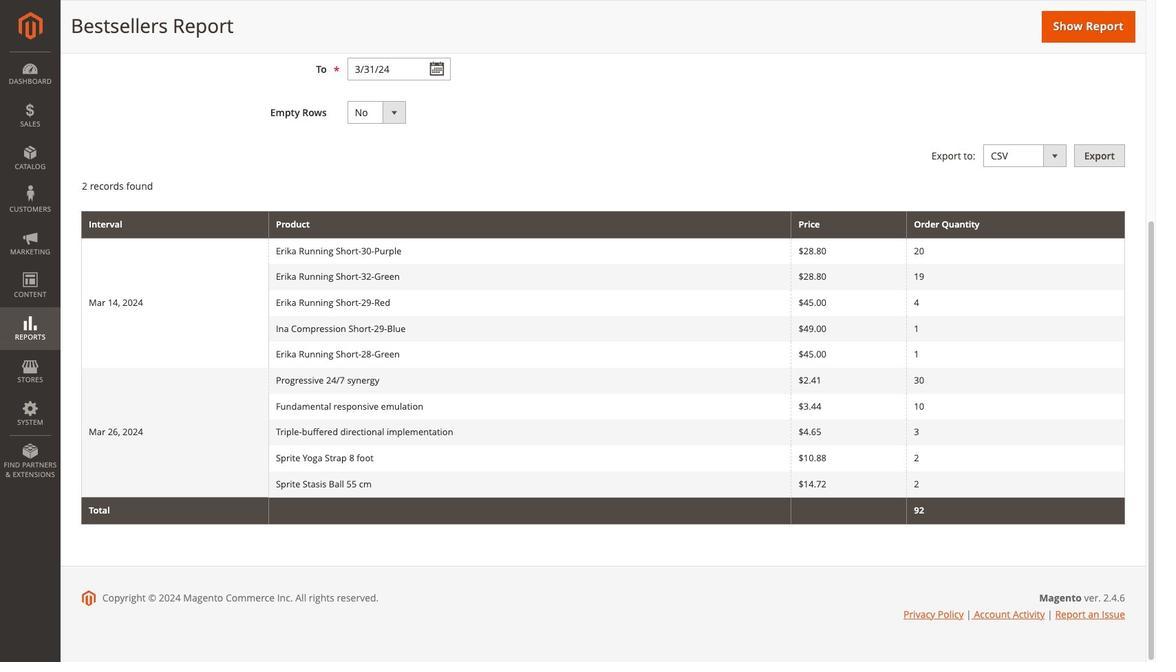 Task type: locate. For each thing, give the bounding box(es) containing it.
magento admin panel image
[[18, 12, 42, 40]]

menu bar
[[0, 52, 61, 487]]

None text field
[[348, 14, 451, 37], [348, 58, 451, 81], [348, 14, 451, 37], [348, 58, 451, 81]]



